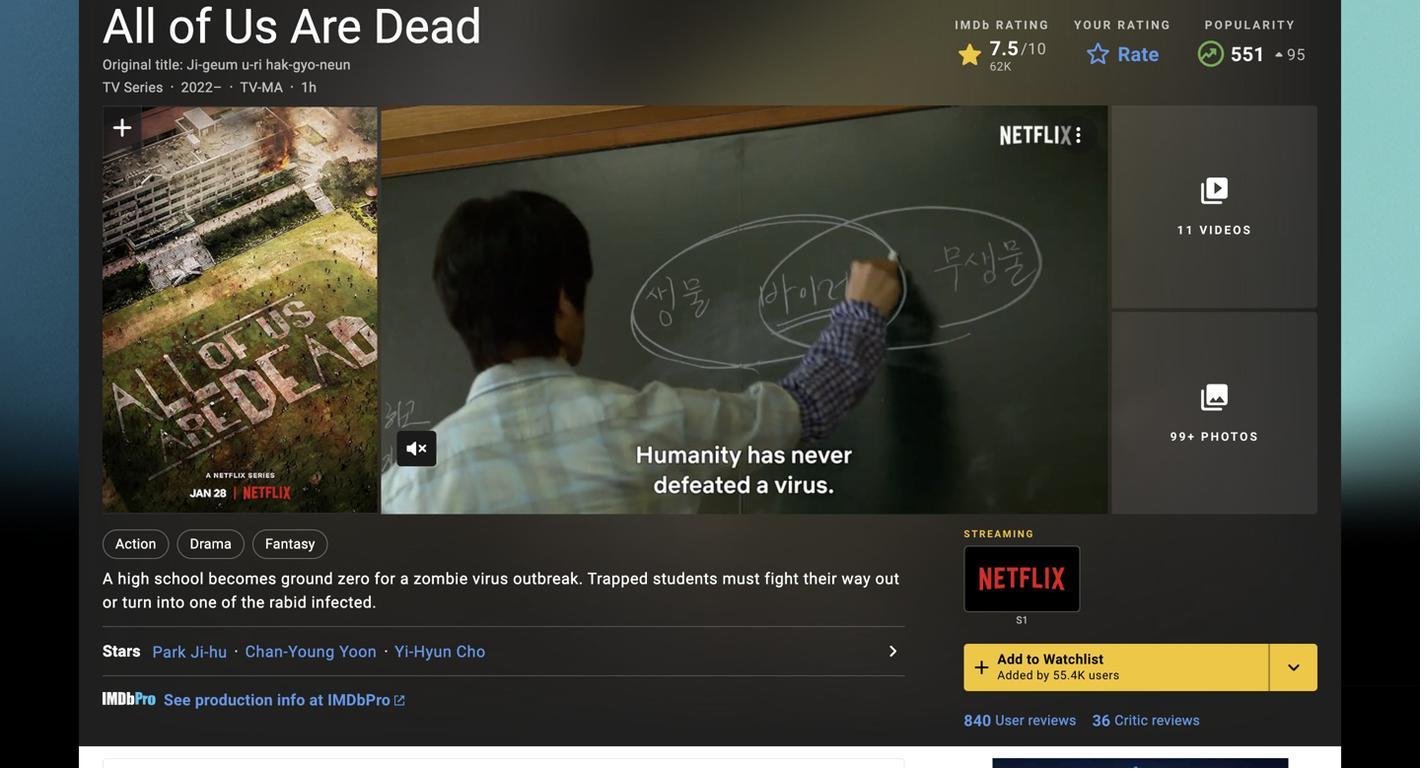 Task type: describe. For each thing, give the bounding box(es) containing it.
trapped
[[588, 569, 649, 588]]

yi-
[[395, 643, 414, 661]]

yi-hyun cho button
[[395, 643, 486, 661]]

551
[[1231, 43, 1266, 66]]

fantasy button
[[253, 530, 328, 559]]

at
[[309, 691, 324, 710]]

infected.
[[312, 593, 377, 612]]

ground
[[281, 569, 334, 588]]

2022– button
[[181, 78, 222, 98]]

outbreak.
[[513, 569, 584, 588]]

streaming
[[964, 528, 1035, 540]]

by
[[1037, 669, 1050, 683]]

videos
[[1200, 224, 1253, 237]]

stars
[[103, 642, 141, 661]]

tv-ma button
[[240, 78, 283, 98]]

hyun
[[414, 643, 452, 661]]

their
[[804, 569, 838, 588]]

video autoplay preference image
[[1067, 123, 1091, 147]]

users
[[1089, 669, 1120, 683]]

stars button
[[103, 640, 153, 663]]

of
[[221, 593, 237, 612]]

see full cast and crew image
[[881, 640, 905, 663]]

original title: ji-geum u-ri hak-gyo-neun
[[103, 57, 351, 73]]

yi-hyun cho
[[395, 643, 486, 661]]

all of us are dead (2022) image
[[103, 107, 377, 513]]

series
[[124, 79, 163, 96]]

36
[[1093, 712, 1111, 731]]

hu
[[209, 643, 227, 661]]

arrow drop up image
[[1268, 43, 1291, 67]]

fight
[[765, 569, 799, 588]]

to
[[1027, 652, 1040, 668]]

see production info at imdbpro
[[164, 691, 391, 710]]

geum
[[202, 57, 238, 73]]

reviews for 840
[[1028, 713, 1077, 729]]

zero
[[338, 569, 370, 588]]

see production info at imdbpro button
[[164, 691, 405, 710]]

into
[[157, 593, 185, 612]]

virus
[[473, 569, 509, 588]]

action
[[115, 536, 157, 552]]

11
[[1177, 224, 1195, 237]]

fantasy
[[265, 536, 315, 552]]

36 critic reviews
[[1093, 712, 1201, 731]]

photos
[[1202, 430, 1260, 444]]

critic
[[1115, 713, 1149, 729]]

park ji-hu
[[153, 643, 227, 661]]

s1 link
[[964, 613, 1081, 629]]

add image
[[970, 656, 994, 680]]

original
[[103, 57, 152, 73]]

watch official trailer element
[[381, 106, 1108, 515]]

zombie
[[414, 569, 468, 588]]

park
[[153, 643, 186, 661]]

added
[[998, 669, 1034, 683]]

11 videos
[[1177, 224, 1253, 237]]

a
[[400, 569, 409, 588]]

840 user reviews
[[964, 712, 1077, 731]]

0 vertical spatial ji-
[[187, 57, 202, 73]]

99+
[[1171, 430, 1197, 444]]

a
[[103, 569, 113, 588]]

1 vertical spatial ji-
[[191, 643, 209, 661]]

rabid
[[269, 593, 307, 612]]

a high school becomes ground zero for a zombie virus outbreak. trapped students must fight their way out or turn into one of the rabid infected. image
[[381, 105, 1108, 515]]

action button
[[103, 530, 169, 559]]

your
[[1074, 18, 1113, 32]]

a high school becomes ground zero for a zombie virus outbreak. trapped students must fight their way out or turn into one of the rabid infected.
[[103, 569, 900, 612]]

your rating
[[1074, 18, 1172, 32]]

chan-
[[245, 643, 288, 661]]

11 videos button
[[1112, 106, 1318, 308]]

video player application
[[381, 106, 1108, 515]]

or
[[103, 593, 118, 612]]

55.4k
[[1053, 669, 1086, 683]]

neun
[[320, 57, 351, 73]]

tv-
[[240, 79, 262, 96]]

10
[[1028, 39, 1047, 58]]

99+ photos
[[1171, 430, 1260, 444]]

popularity
[[1205, 18, 1296, 32]]

info
[[277, 691, 305, 710]]



Task type: locate. For each thing, give the bounding box(es) containing it.
must
[[723, 569, 760, 588]]

imdbpro
[[328, 691, 391, 710]]

rate button
[[1075, 37, 1172, 73]]

production
[[195, 691, 273, 710]]

tv
[[103, 79, 120, 96]]

reviews right critic
[[1152, 713, 1201, 729]]

2 reviews from the left
[[1152, 713, 1201, 729]]

turn
[[122, 593, 152, 612]]

out
[[876, 569, 900, 588]]

yoon
[[339, 643, 377, 661]]

title:
[[155, 57, 183, 73]]

drama button
[[177, 530, 245, 559]]

0 horizontal spatial rating
[[996, 18, 1050, 32]]

s1 group
[[964, 546, 1081, 629]]

add to watchlist added by 55.4k users
[[998, 652, 1120, 683]]

for
[[375, 569, 396, 588]]

rating up /
[[996, 18, 1050, 32]]

rate
[[1118, 43, 1160, 66]]

2022–
[[181, 79, 222, 96]]

1 reviews from the left
[[1028, 713, 1077, 729]]

gyo-
[[293, 57, 320, 73]]

tv-ma
[[240, 79, 283, 96]]

7.5
[[990, 37, 1019, 60]]

imdb rating
[[955, 18, 1050, 32]]

launch inline image
[[395, 696, 405, 706]]

reviews right user
[[1028, 713, 1077, 729]]

volume off image
[[405, 437, 428, 461]]

young
[[288, 643, 335, 661]]

way
[[842, 569, 871, 588]]

1h
[[301, 79, 317, 96]]

ji- up 2022–
[[187, 57, 202, 73]]

reviews inside 36 critic reviews
[[1152, 713, 1201, 729]]

becomes
[[209, 569, 277, 588]]

1 horizontal spatial reviews
[[1152, 713, 1201, 729]]

add
[[998, 652, 1023, 668]]

99+ photos button
[[1112, 312, 1318, 515]]

2 rating from the left
[[1118, 18, 1172, 32]]

group
[[381, 105, 1108, 515], [103, 106, 377, 515], [964, 546, 1081, 613]]

ma
[[262, 79, 283, 96]]

user
[[996, 713, 1025, 729]]

high
[[118, 569, 150, 588]]

62k
[[990, 60, 1012, 73]]

1 horizontal spatial rating
[[1118, 18, 1172, 32]]

ri
[[254, 57, 262, 73]]

95
[[1287, 45, 1306, 64]]

chan-young yoon
[[245, 643, 377, 661]]

reviews for 36
[[1152, 713, 1201, 729]]

imdb
[[955, 18, 991, 32]]

watch on netflix image
[[965, 547, 1080, 612]]

one
[[190, 593, 217, 612]]

add title to another list image
[[1282, 656, 1306, 680]]

ji-
[[187, 57, 202, 73], [191, 643, 209, 661]]

1 rating from the left
[[996, 18, 1050, 32]]

school
[[154, 569, 204, 588]]

rating for your rating
[[1118, 18, 1172, 32]]

/
[[1021, 39, 1028, 58]]

the
[[241, 593, 265, 612]]

watchlist
[[1044, 652, 1104, 668]]

7.5 / 10 62k
[[990, 37, 1047, 73]]

reviews inside 840 user reviews
[[1028, 713, 1077, 729]]

chan-young yoon button
[[245, 643, 377, 661]]

rating for imdb rating
[[996, 18, 1050, 32]]

see
[[164, 691, 191, 710]]

s1
[[1017, 615, 1029, 627]]

840
[[964, 712, 992, 731]]

rating
[[996, 18, 1050, 32], [1118, 18, 1172, 32]]

students
[[653, 569, 718, 588]]

tv series
[[103, 79, 163, 96]]

park ji-hu button
[[153, 643, 227, 661]]

cho
[[457, 643, 486, 661]]

rating up rate
[[1118, 18, 1172, 32]]

0 horizontal spatial reviews
[[1028, 713, 1077, 729]]

drama
[[190, 536, 232, 552]]

ji- right the park
[[191, 643, 209, 661]]



Task type: vqa. For each thing, say whether or not it's contained in the screenshot.
park ji-hu
yes



